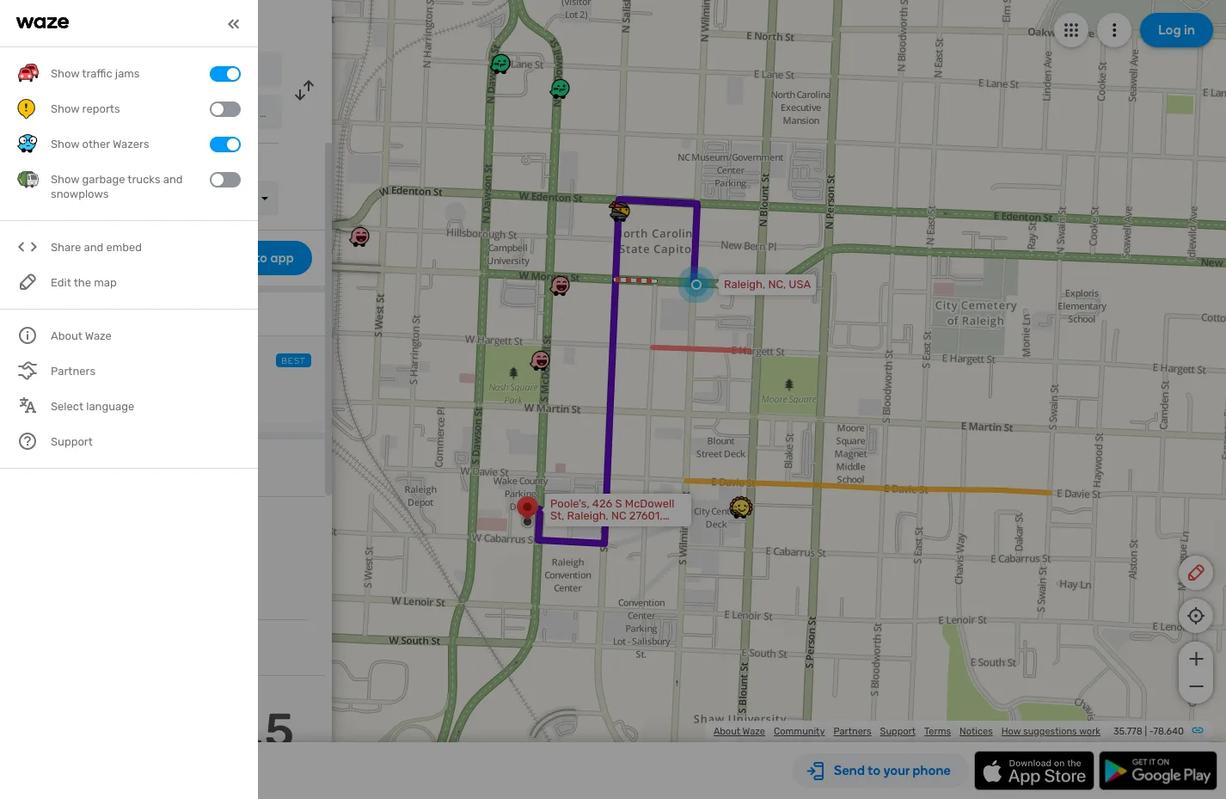 Task type: vqa. For each thing, say whether or not it's contained in the screenshot.
middle S
yes



Task type: describe. For each thing, give the bounding box(es) containing it.
fri, dec 1 list box
[[46, 182, 175, 216]]

suggestions
[[1024, 726, 1078, 737]]

poole's, 426 s mcdowell st, raleigh, nc 27601, usa
[[551, 497, 675, 534]]

1 inside "list box"
[[98, 192, 103, 205]]

about waze link
[[714, 726, 766, 737]]

mcdowell for poole's
[[138, 108, 184, 120]]

driving
[[103, 14, 154, 33]]

0.8
[[48, 396, 65, 408]]

about waze community partners support terms notices how suggestions work
[[714, 726, 1101, 737]]

location image
[[17, 102, 38, 122]]

embed
[[106, 241, 142, 254]]

terms
[[925, 726, 951, 737]]

poole's,
[[551, 497, 590, 510]]

1 vertical spatial raleigh,
[[724, 278, 766, 291]]

27601, for poole's
[[259, 108, 290, 120]]

miles
[[68, 396, 100, 408]]

3:00
[[194, 192, 218, 205]]

min
[[60, 351, 87, 370]]

starting point
[[17, 468, 93, 483]]

starting point button
[[17, 468, 93, 496]]

partners
[[834, 726, 872, 737]]

35.778
[[1114, 726, 1143, 737]]

how
[[1002, 726, 1021, 737]]

and
[[84, 241, 103, 254]]

5 min leave by 2:55 pm
[[48, 351, 178, 370]]

st, for poole's
[[187, 108, 200, 120]]

poole's 426 s mcdowell st, raleigh, nc 27601, usa
[[63, 106, 313, 120]]

by
[[125, 356, 136, 368]]

code image
[[17, 237, 39, 258]]

nc for poole's
[[243, 108, 257, 120]]

community link
[[774, 726, 825, 737]]

raleigh, for poole's,
[[567, 509, 609, 522]]

partners link
[[834, 726, 872, 737]]

s inside s salisbury st raleigh 0.8 miles
[[48, 375, 56, 390]]

starting
[[17, 468, 62, 483]]

share
[[51, 241, 81, 254]]

426 for poole's
[[108, 108, 127, 120]]

best
[[281, 356, 306, 366]]

notices
[[960, 726, 993, 737]]

|
[[1145, 726, 1148, 737]]

driving directions
[[103, 14, 229, 33]]

st, for poole's,
[[551, 509, 565, 522]]

2:55
[[139, 356, 161, 368]]

fri,
[[57, 192, 73, 205]]

destination button
[[119, 468, 183, 495]]

raleigh, nc, usa
[[724, 278, 811, 291]]

routes
[[13, 308, 50, 323]]

-
[[1150, 726, 1154, 737]]

78.640
[[1154, 726, 1185, 737]]



Task type: locate. For each thing, give the bounding box(es) containing it.
0 horizontal spatial pm
[[163, 356, 178, 368]]

nc for poole's,
[[612, 509, 627, 522]]

pm inside list box
[[221, 192, 237, 205]]

1 horizontal spatial 426
[[593, 497, 613, 510]]

st, inside poole's, 426 s mcdowell st, raleigh, nc 27601, usa
[[551, 509, 565, 522]]

27601,
[[259, 108, 290, 120], [630, 509, 663, 522]]

0 vertical spatial mcdowell
[[138, 108, 184, 120]]

0 horizontal spatial raleigh
[[63, 63, 104, 77]]

directions
[[158, 14, 229, 33]]

mcdowell right poole's,
[[625, 497, 675, 510]]

s up the 0.8
[[48, 375, 56, 390]]

1 horizontal spatial st,
[[551, 509, 565, 522]]

s inside poole's, 426 s mcdowell st, raleigh, nc 27601, usa
[[616, 497, 623, 510]]

2 horizontal spatial raleigh,
[[724, 278, 766, 291]]

1 horizontal spatial 1
[[98, 192, 103, 205]]

work
[[1080, 726, 1101, 737]]

nc,
[[110, 65, 127, 77], [769, 278, 786, 291]]

0 horizontal spatial nc,
[[110, 65, 127, 77]]

1 horizontal spatial s
[[129, 108, 136, 120]]

0 horizontal spatial s
[[48, 375, 56, 390]]

1 vertical spatial 426
[[593, 497, 613, 510]]

nc, inside raleigh nc, usa
[[110, 65, 127, 77]]

pm
[[221, 192, 237, 205], [163, 356, 178, 368]]

zoom out image
[[1186, 676, 1207, 697]]

usa inside raleigh nc, usa
[[129, 65, 150, 77]]

zoom in image
[[1186, 649, 1207, 669]]

waze
[[743, 726, 766, 737]]

0 vertical spatial st,
[[187, 108, 200, 120]]

s right poole's
[[129, 108, 136, 120]]

mcdowell down raleigh nc, usa
[[138, 108, 184, 120]]

0 horizontal spatial 27601,
[[259, 108, 290, 120]]

raleigh, inside poole's 426 s mcdowell st, raleigh, nc 27601, usa
[[202, 108, 240, 120]]

1 vertical spatial pm
[[163, 356, 178, 368]]

st, inside poole's 426 s mcdowell st, raleigh, nc 27601, usa
[[187, 108, 200, 120]]

community
[[774, 726, 825, 737]]

mcdowell for poole's,
[[625, 497, 675, 510]]

leave
[[93, 356, 122, 368]]

0 vertical spatial raleigh
[[63, 63, 104, 77]]

raleigh down the "2:55"
[[128, 375, 170, 390]]

1 horizontal spatial pm
[[221, 192, 237, 205]]

s salisbury st raleigh 0.8 miles
[[48, 375, 170, 408]]

raleigh, for poole's
[[202, 108, 240, 120]]

0 vertical spatial raleigh,
[[202, 108, 240, 120]]

426
[[108, 108, 127, 120], [593, 497, 613, 510]]

clock image
[[13, 152, 34, 173]]

27601, inside poole's, 426 s mcdowell st, raleigh, nc 27601, usa
[[630, 509, 663, 522]]

1
[[98, 192, 103, 205], [26, 353, 29, 367]]

1 horizontal spatial raleigh
[[128, 375, 170, 390]]

nc, for raleigh
[[110, 65, 127, 77]]

1 vertical spatial 27601,
[[630, 509, 663, 522]]

how suggestions work link
[[1002, 726, 1101, 737]]

notices link
[[960, 726, 993, 737]]

pm inside 5 min leave by 2:55 pm
[[163, 356, 178, 368]]

current location image
[[17, 58, 38, 79]]

nc inside poole's, 426 s mcdowell st, raleigh, nc 27601, usa
[[612, 509, 627, 522]]

raleigh,
[[202, 108, 240, 120], [724, 278, 766, 291], [567, 509, 609, 522]]

1 vertical spatial mcdowell
[[625, 497, 675, 510]]

1 vertical spatial raleigh
[[128, 375, 170, 390]]

nc inside poole's 426 s mcdowell st, raleigh, nc 27601, usa
[[243, 108, 257, 120]]

27601, for poole's,
[[630, 509, 663, 522]]

4.5
[[221, 703, 294, 760]]

poole's
[[63, 106, 102, 120]]

3:00 pm list box
[[184, 182, 279, 216]]

1 horizontal spatial 27601,
[[630, 509, 663, 522]]

raleigh
[[63, 63, 104, 77], [128, 375, 170, 390]]

1 vertical spatial nc,
[[769, 278, 786, 291]]

point
[[65, 468, 93, 483]]

usa inside poole's, 426 s mcdowell st, raleigh, nc 27601, usa
[[551, 521, 573, 534]]

pencil image
[[1186, 563, 1207, 583]]

raleigh inside s salisbury st raleigh 0.8 miles
[[128, 375, 170, 390]]

terms link
[[925, 726, 951, 737]]

s for poole's,
[[616, 497, 623, 510]]

426 right poole's,
[[593, 497, 613, 510]]

mcdowell inside poole's, 426 s mcdowell st, raleigh, nc 27601, usa
[[625, 497, 675, 510]]

35.778 | -78.640
[[1114, 726, 1185, 737]]

0 horizontal spatial nc
[[243, 108, 257, 120]]

0 vertical spatial nc
[[243, 108, 257, 120]]

s
[[129, 108, 136, 120], [48, 375, 56, 390], [616, 497, 623, 510]]

2 horizontal spatial s
[[616, 497, 623, 510]]

0 horizontal spatial mcdowell
[[138, 108, 184, 120]]

1 right dec on the top left
[[98, 192, 103, 205]]

1 vertical spatial st,
[[551, 509, 565, 522]]

s inside poole's 426 s mcdowell st, raleigh, nc 27601, usa
[[129, 108, 136, 120]]

3:00 pm
[[194, 192, 237, 205]]

426 for poole's,
[[593, 497, 613, 510]]

nc
[[243, 108, 257, 120], [612, 509, 627, 522]]

0 vertical spatial 1
[[98, 192, 103, 205]]

pm right '3:00'
[[221, 192, 237, 205]]

raleigh up poole's
[[63, 63, 104, 77]]

5
[[48, 351, 57, 370]]

st
[[113, 375, 125, 390]]

1 vertical spatial 1
[[26, 353, 29, 367]]

0 vertical spatial s
[[129, 108, 136, 120]]

support
[[881, 726, 916, 737]]

fri, dec 1
[[57, 192, 103, 205]]

1 horizontal spatial raleigh,
[[567, 509, 609, 522]]

1 vertical spatial s
[[48, 375, 56, 390]]

raleigh nc, usa
[[63, 63, 150, 77]]

0 horizontal spatial 1
[[26, 353, 29, 367]]

share and embed link
[[17, 230, 241, 265]]

0 vertical spatial 27601,
[[259, 108, 290, 120]]

mcdowell inside poole's 426 s mcdowell st, raleigh, nc 27601, usa
[[138, 108, 184, 120]]

nc, for raleigh,
[[769, 278, 786, 291]]

1 vertical spatial nc
[[612, 509, 627, 522]]

426 inside poole's 426 s mcdowell st, raleigh, nc 27601, usa
[[108, 108, 127, 120]]

2 vertical spatial s
[[616, 497, 623, 510]]

usa inside poole's 426 s mcdowell st, raleigh, nc 27601, usa
[[293, 108, 313, 120]]

support link
[[881, 726, 916, 737]]

share and embed
[[51, 241, 142, 254]]

pm right the "2:55"
[[163, 356, 178, 368]]

0 horizontal spatial raleigh,
[[202, 108, 240, 120]]

426 right poole's
[[108, 108, 127, 120]]

salisbury
[[59, 375, 110, 390]]

0 vertical spatial 426
[[108, 108, 127, 120]]

s for poole's
[[129, 108, 136, 120]]

s right poole's,
[[616, 497, 623, 510]]

st,
[[187, 108, 200, 120], [551, 509, 565, 522]]

destination
[[119, 468, 183, 483]]

raleigh, inside poole's, 426 s mcdowell st, raleigh, nc 27601, usa
[[567, 509, 609, 522]]

1 left "5"
[[26, 353, 29, 367]]

0 vertical spatial pm
[[221, 192, 237, 205]]

0 horizontal spatial st,
[[187, 108, 200, 120]]

27601, inside poole's 426 s mcdowell st, raleigh, nc 27601, usa
[[259, 108, 290, 120]]

0 horizontal spatial 426
[[108, 108, 127, 120]]

1 horizontal spatial nc,
[[769, 278, 786, 291]]

link image
[[1191, 723, 1205, 737]]

0 vertical spatial nc,
[[110, 65, 127, 77]]

usa
[[129, 65, 150, 77], [293, 108, 313, 120], [789, 278, 811, 291], [551, 521, 573, 534]]

2 vertical spatial raleigh,
[[567, 509, 609, 522]]

dec
[[76, 192, 96, 205]]

1 horizontal spatial nc
[[612, 509, 627, 522]]

about
[[714, 726, 741, 737]]

1 horizontal spatial mcdowell
[[625, 497, 675, 510]]

mcdowell
[[138, 108, 184, 120], [625, 497, 675, 510]]

426 inside poole's, 426 s mcdowell st, raleigh, nc 27601, usa
[[593, 497, 613, 510]]



